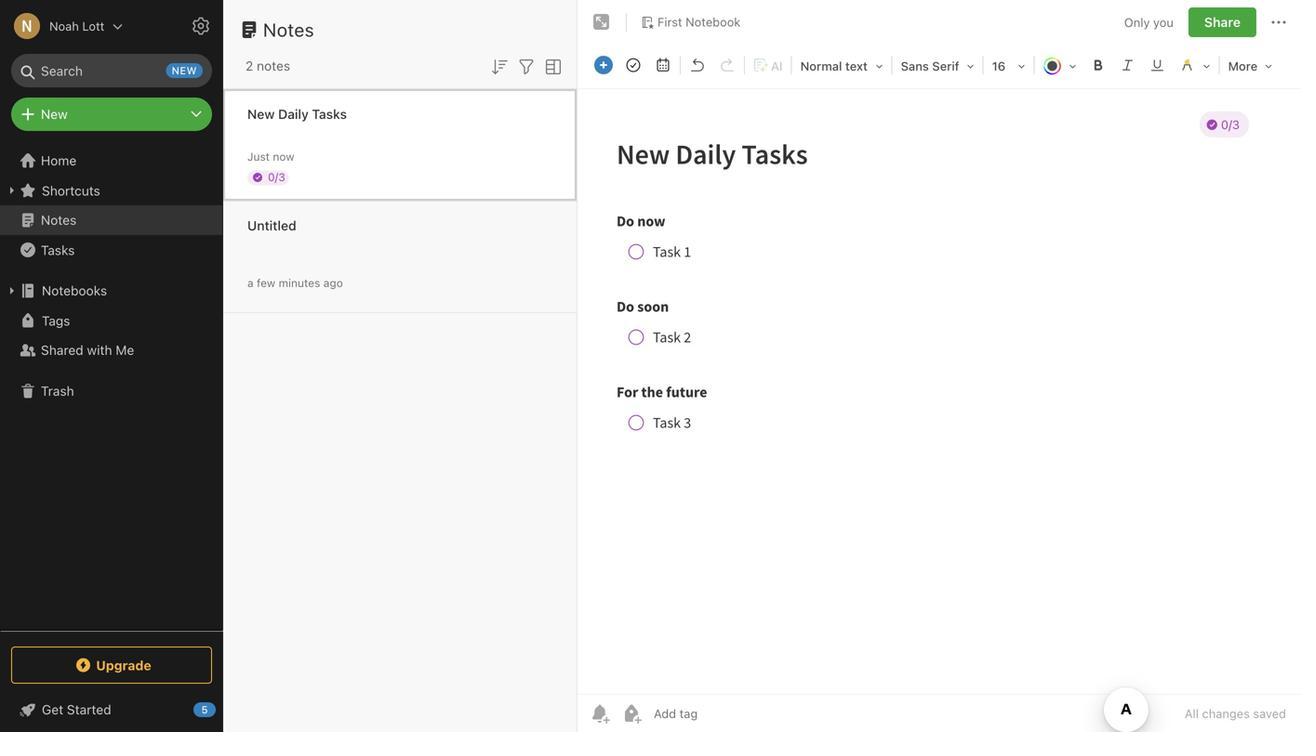 Task type: vqa. For each thing, say whether or not it's contained in the screenshot.
tab
no



Task type: locate. For each thing, give the bounding box(es) containing it.
Heading level field
[[794, 52, 890, 79]]

tree containing home
[[0, 146, 223, 631]]

changes
[[1202, 707, 1250, 721]]

just
[[247, 150, 270, 163]]

Font color field
[[1037, 52, 1083, 79]]

only you
[[1124, 15, 1174, 29]]

shortcuts button
[[0, 176, 222, 206]]

16
[[992, 59, 1006, 73]]

1 vertical spatial tasks
[[41, 242, 75, 258]]

1 horizontal spatial tasks
[[312, 106, 347, 122]]

Sort options field
[[488, 54, 511, 78]]

notes down shortcuts
[[41, 213, 76, 228]]

notebook
[[686, 15, 741, 29]]

more
[[1228, 59, 1258, 73]]

untitled
[[247, 218, 296, 233]]

new inside new popup button
[[41, 106, 68, 122]]

0 vertical spatial tasks
[[312, 106, 347, 122]]

tasks
[[312, 106, 347, 122], [41, 242, 75, 258]]

share button
[[1188, 7, 1256, 37]]

tags
[[42, 313, 70, 329]]

0 horizontal spatial notes
[[41, 213, 76, 228]]

upgrade
[[96, 658, 151, 674]]

get started
[[42, 703, 111, 718]]

undo image
[[684, 52, 711, 78]]

tasks button
[[0, 235, 222, 265]]

new
[[41, 106, 68, 122], [247, 106, 275, 122]]

normal text
[[800, 59, 868, 73]]

0/3
[[268, 171, 285, 184]]

first notebook
[[658, 15, 741, 29]]

new left daily
[[247, 106, 275, 122]]

0 horizontal spatial tasks
[[41, 242, 75, 258]]

calendar event image
[[650, 52, 676, 78]]

note list element
[[223, 0, 578, 733]]

daily
[[278, 106, 309, 122]]

new inside note list 'element'
[[247, 106, 275, 122]]

Search text field
[[24, 54, 199, 87]]

More actions field
[[1268, 7, 1290, 37]]

shared
[[41, 343, 83, 358]]

notes
[[263, 19, 314, 40], [41, 213, 76, 228]]

with
[[87, 343, 112, 358]]

0 horizontal spatial new
[[41, 106, 68, 122]]

tasks inside note list 'element'
[[312, 106, 347, 122]]

tasks up notebooks
[[41, 242, 75, 258]]

notebooks
[[42, 283, 107, 299]]

Add tag field
[[652, 706, 791, 722]]

Account field
[[0, 7, 123, 45]]

just now
[[247, 150, 294, 163]]

new up home
[[41, 106, 68, 122]]

task image
[[620, 52, 646, 78]]

View options field
[[538, 54, 565, 78]]

noah lott
[[49, 19, 104, 33]]

tree
[[0, 146, 223, 631]]

lott
[[82, 19, 104, 33]]

notes up 'notes'
[[263, 19, 314, 40]]

5
[[201, 704, 208, 717]]

2
[[246, 58, 253, 73]]

share
[[1204, 14, 1241, 30]]

new
[[172, 65, 197, 77]]

me
[[116, 343, 134, 358]]

tags button
[[0, 306, 222, 336]]

1 horizontal spatial notes
[[263, 19, 314, 40]]

underline image
[[1144, 52, 1170, 78]]

shared with me
[[41, 343, 134, 358]]

italic image
[[1115, 52, 1141, 78]]

first notebook button
[[634, 9, 747, 35]]

1 new from the left
[[41, 106, 68, 122]]

new button
[[11, 98, 212, 131]]

Font family field
[[894, 52, 981, 79]]

2 new from the left
[[247, 106, 275, 122]]

now
[[273, 150, 294, 163]]

tasks right daily
[[312, 106, 347, 122]]

expand note image
[[591, 11, 613, 33]]

notebooks link
[[0, 276, 222, 306]]

1 horizontal spatial new
[[247, 106, 275, 122]]

normal
[[800, 59, 842, 73]]

you
[[1153, 15, 1174, 29]]

all
[[1185, 707, 1199, 721]]

home link
[[0, 146, 223, 176]]

new for new
[[41, 106, 68, 122]]

first
[[658, 15, 682, 29]]

a
[[247, 277, 254, 290]]

trash link
[[0, 377, 222, 406]]

0 vertical spatial notes
[[263, 19, 314, 40]]



Task type: describe. For each thing, give the bounding box(es) containing it.
home
[[41, 153, 76, 168]]

1 vertical spatial notes
[[41, 213, 76, 228]]

sans serif
[[901, 59, 959, 73]]

settings image
[[190, 15, 212, 37]]

Note Editor text field
[[578, 89, 1301, 695]]

add a reminder image
[[589, 703, 611, 725]]

sans
[[901, 59, 929, 73]]

text
[[845, 59, 868, 73]]

Highlight field
[[1172, 52, 1217, 79]]

serif
[[932, 59, 959, 73]]

more actions image
[[1268, 11, 1290, 33]]

all changes saved
[[1185, 707, 1286, 721]]

expand notebooks image
[[5, 284, 20, 299]]

few
[[257, 277, 275, 290]]

notes inside note list 'element'
[[263, 19, 314, 40]]

upgrade button
[[11, 647, 212, 684]]

Font size field
[[985, 52, 1032, 79]]

Add filters field
[[515, 54, 538, 78]]

click to collapse image
[[216, 698, 230, 721]]

noah
[[49, 19, 79, 33]]

Help and Learning task checklist field
[[0, 696, 223, 725]]

notes link
[[0, 206, 222, 235]]

Insert field
[[590, 52, 618, 78]]

add tag image
[[620, 703, 643, 725]]

minutes
[[279, 277, 320, 290]]

a few minutes ago
[[247, 277, 343, 290]]

tasks inside button
[[41, 242, 75, 258]]

ago
[[323, 277, 343, 290]]

get
[[42, 703, 63, 718]]

shortcuts
[[42, 183, 100, 198]]

bold image
[[1085, 52, 1111, 78]]

new for new daily tasks
[[247, 106, 275, 122]]

note window element
[[578, 0, 1301, 733]]

More field
[[1222, 52, 1279, 79]]

only
[[1124, 15, 1150, 29]]

notes
[[257, 58, 290, 73]]

2 notes
[[246, 58, 290, 73]]

new search field
[[24, 54, 203, 87]]

trash
[[41, 384, 74, 399]]

started
[[67, 703, 111, 718]]

shared with me link
[[0, 336, 222, 365]]

saved
[[1253, 707, 1286, 721]]

new daily tasks
[[247, 106, 347, 122]]

add filters image
[[515, 56, 538, 78]]



